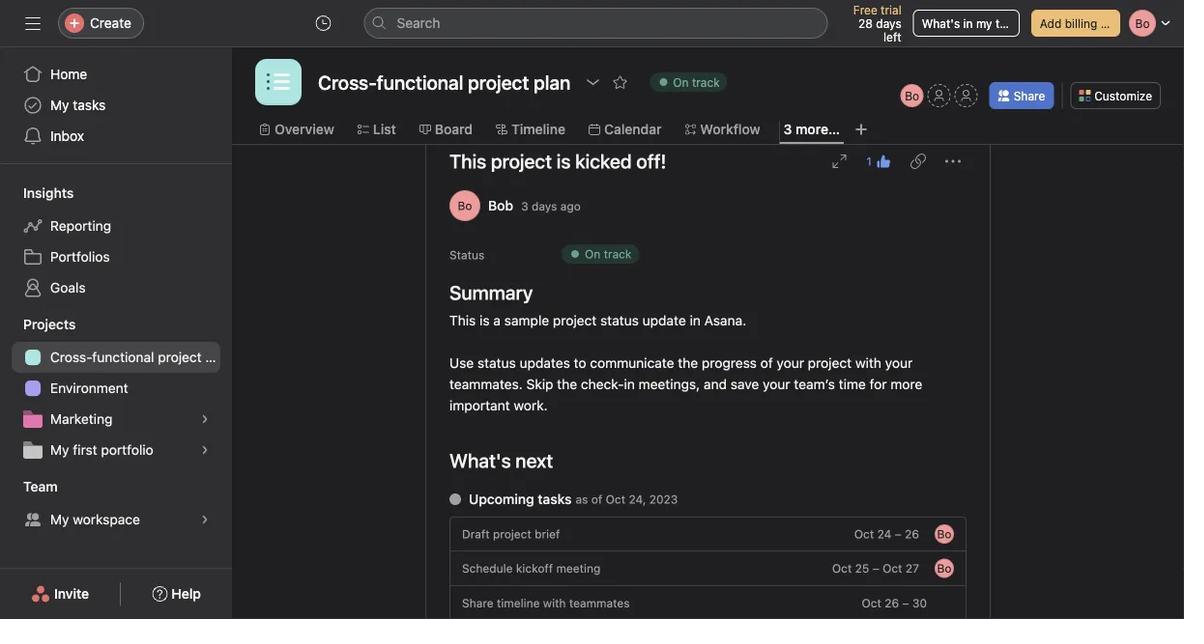 Task type: vqa. For each thing, say whether or not it's contained in the screenshot.
2nd This from the bottom of the page
yes



Task type: locate. For each thing, give the bounding box(es) containing it.
cross-functional project plan
[[50, 349, 232, 365]]

environment
[[50, 380, 128, 396]]

1 vertical spatial 3
[[521, 199, 529, 213]]

the
[[678, 355, 698, 371], [557, 377, 577, 393]]

None text field
[[313, 65, 576, 100]]

1 horizontal spatial track
[[692, 75, 720, 89]]

bob 3 days ago
[[488, 198, 581, 214]]

trial
[[881, 3, 902, 16]]

bob link
[[488, 198, 513, 214]]

0 vertical spatial on
[[673, 75, 689, 89]]

share down the 'trial?'
[[1014, 89, 1045, 102]]

2 vertical spatial my
[[50, 512, 69, 528]]

0 horizontal spatial in
[[624, 377, 635, 393]]

0 vertical spatial status
[[600, 313, 639, 329]]

what's
[[922, 16, 960, 30]]

portfolios
[[50, 249, 110, 265]]

draft project brief
[[462, 528, 560, 541]]

share
[[1014, 89, 1045, 102], [462, 597, 494, 611]]

share for share
[[1014, 89, 1045, 102]]

1 horizontal spatial on
[[673, 75, 689, 89]]

plan
[[205, 349, 232, 365]]

project up team's
[[808, 355, 852, 371]]

project left the brief
[[493, 528, 532, 541]]

calendar link
[[589, 119, 662, 140]]

– left 30
[[903, 597, 909, 611]]

track up the workflow link
[[692, 75, 720, 89]]

my left tasks
[[50, 97, 69, 113]]

1 vertical spatial in
[[690, 313, 701, 329]]

add to starred image
[[612, 74, 628, 90]]

1 vertical spatial track
[[604, 247, 632, 261]]

– for 30
[[903, 597, 909, 611]]

– right 24
[[895, 528, 902, 541]]

off!
[[636, 150, 666, 173]]

26 left 30
[[885, 597, 899, 611]]

on track button
[[641, 69, 736, 96]]

0 vertical spatial the
[[678, 355, 698, 371]]

portfolios link
[[12, 242, 220, 273]]

track up this is a sample project status update in asana.
[[604, 247, 632, 261]]

24,
[[629, 493, 646, 507]]

goals link
[[12, 273, 220, 304]]

bo right '27'
[[937, 562, 952, 576]]

0 horizontal spatial the
[[557, 377, 577, 393]]

1 vertical spatial is
[[480, 313, 490, 329]]

in
[[963, 16, 973, 30], [690, 313, 701, 329], [624, 377, 635, 393]]

my inside projects element
[[50, 442, 69, 458]]

1 horizontal spatial with
[[856, 355, 882, 371]]

your right save
[[763, 377, 790, 393]]

1 vertical spatial share
[[462, 597, 494, 611]]

skip
[[526, 377, 553, 393]]

marketing
[[50, 411, 113, 427]]

1 vertical spatial with
[[543, 597, 566, 611]]

save
[[731, 377, 759, 393]]

share button
[[990, 82, 1054, 109]]

your up more
[[885, 355, 913, 371]]

0 horizontal spatial on
[[585, 247, 601, 261]]

my inside "global" element
[[50, 97, 69, 113]]

the up meetings, at the right bottom of the page
[[678, 355, 698, 371]]

0 horizontal spatial –
[[873, 562, 879, 576]]

important
[[450, 398, 510, 414]]

oct for oct 26
[[862, 597, 882, 611]]

home link
[[12, 59, 220, 90]]

share down schedule in the left of the page
[[462, 597, 494, 611]]

0 vertical spatial my
[[50, 97, 69, 113]]

trial?
[[996, 16, 1023, 30]]

bo left bob link
[[458, 199, 472, 213]]

on right add to starred icon
[[673, 75, 689, 89]]

first
[[73, 442, 97, 458]]

1 horizontal spatial of
[[760, 355, 773, 371]]

0 vertical spatial share
[[1014, 89, 1045, 102]]

update
[[643, 313, 686, 329]]

of right as
[[591, 493, 603, 507]]

– for 26
[[895, 528, 902, 541]]

create button
[[58, 8, 144, 39]]

1 horizontal spatial the
[[678, 355, 698, 371]]

oct
[[606, 493, 626, 507], [854, 528, 874, 541], [832, 562, 852, 576], [883, 562, 903, 576], [862, 597, 882, 611]]

reporting
[[50, 218, 111, 234]]

0 vertical spatial in
[[963, 16, 973, 30]]

to
[[574, 355, 586, 371]]

3
[[784, 121, 792, 137], [521, 199, 529, 213]]

1 vertical spatial my
[[50, 442, 69, 458]]

overview link
[[259, 119, 334, 140]]

timeline link
[[496, 119, 566, 140]]

1 vertical spatial on
[[585, 247, 601, 261]]

in left my
[[963, 16, 973, 30]]

a
[[493, 313, 501, 329]]

my for my first portfolio
[[50, 442, 69, 458]]

0 vertical spatial days
[[876, 16, 902, 30]]

0 vertical spatial 26
[[905, 528, 919, 541]]

list link
[[358, 119, 396, 140]]

projects element
[[0, 307, 232, 470]]

as
[[576, 493, 588, 507]]

2 vertical spatial in
[[624, 377, 635, 393]]

on
[[673, 75, 689, 89], [585, 247, 601, 261]]

of
[[760, 355, 773, 371], [591, 493, 603, 507]]

1 vertical spatial of
[[591, 493, 603, 507]]

tasks
[[73, 97, 106, 113]]

0 horizontal spatial is
[[480, 313, 490, 329]]

0 horizontal spatial share
[[462, 597, 494, 611]]

0 horizontal spatial track
[[604, 247, 632, 261]]

days inside bob 3 days ago
[[532, 199, 557, 213]]

1 vertical spatial this
[[450, 313, 476, 329]]

board
[[435, 121, 473, 137]]

1 this from the top
[[450, 150, 486, 173]]

2 horizontal spatial in
[[963, 16, 973, 30]]

1 horizontal spatial –
[[895, 528, 902, 541]]

1 vertical spatial 26
[[885, 597, 899, 611]]

search
[[397, 15, 440, 31]]

3 left "more…"
[[784, 121, 792, 137]]

with
[[856, 355, 882, 371], [543, 597, 566, 611]]

this left a at the left of the page
[[450, 313, 476, 329]]

on track up this is a sample project status update in asana.
[[585, 247, 632, 261]]

0 horizontal spatial days
[[532, 199, 557, 213]]

3 inside bob 3 days ago
[[521, 199, 529, 213]]

project
[[491, 150, 552, 173], [553, 313, 597, 329], [158, 349, 202, 365], [808, 355, 852, 371], [493, 528, 532, 541]]

1 horizontal spatial 3
[[784, 121, 792, 137]]

upcoming tasks as of oct 24, 2023
[[469, 492, 678, 508]]

30
[[913, 597, 927, 611]]

1 horizontal spatial 26
[[905, 528, 919, 541]]

draft
[[462, 528, 490, 541]]

this down board in the top left of the page
[[450, 150, 486, 173]]

left
[[884, 30, 902, 44]]

use status updates to communicate the progress of your project with your teammates. skip the check-in meetings, and save your team's time for more important work.
[[450, 355, 926, 414]]

your
[[777, 355, 804, 371], [885, 355, 913, 371], [763, 377, 790, 393]]

0 vertical spatial this
[[450, 150, 486, 173]]

oct 24 – 26
[[854, 528, 919, 541]]

this
[[450, 150, 486, 173], [450, 313, 476, 329]]

on inside dropdown button
[[673, 75, 689, 89]]

0 vertical spatial track
[[692, 75, 720, 89]]

1 horizontal spatial is
[[557, 150, 571, 173]]

2 this from the top
[[450, 313, 476, 329]]

days left ago
[[532, 199, 557, 213]]

days right 28 at the right top of the page
[[876, 16, 902, 30]]

list
[[373, 121, 396, 137]]

1 horizontal spatial share
[[1014, 89, 1045, 102]]

0 horizontal spatial 26
[[885, 597, 899, 611]]

0 horizontal spatial on track
[[585, 247, 632, 261]]

1 horizontal spatial days
[[876, 16, 902, 30]]

global element
[[0, 47, 232, 163]]

teams element
[[0, 470, 232, 539]]

oct left 24,
[[606, 493, 626, 507]]

in left asana.
[[690, 313, 701, 329]]

0 horizontal spatial of
[[591, 493, 603, 507]]

my down team
[[50, 512, 69, 528]]

is
[[557, 150, 571, 173], [480, 313, 490, 329]]

my
[[50, 97, 69, 113], [50, 442, 69, 458], [50, 512, 69, 528]]

oct down oct 25 – oct 27
[[862, 597, 882, 611]]

add billing info
[[1040, 16, 1121, 30]]

status
[[600, 313, 639, 329], [478, 355, 516, 371]]

show options image
[[585, 74, 601, 90]]

in down communicate
[[624, 377, 635, 393]]

in inside use status updates to communicate the progress of your project with your teammates. skip the check-in meetings, and save your team's time for more important work.
[[624, 377, 635, 393]]

my first portfolio link
[[12, 435, 220, 466]]

what's in my trial? button
[[913, 10, 1023, 37]]

with right the timeline at the bottom of the page
[[543, 597, 566, 611]]

portfolio
[[101, 442, 153, 458]]

bo inside button
[[905, 89, 920, 102]]

oct 26 – 30
[[862, 597, 927, 611]]

27
[[906, 562, 919, 576]]

25
[[855, 562, 869, 576]]

2 my from the top
[[50, 442, 69, 458]]

0 vertical spatial is
[[557, 150, 571, 173]]

3 more… button
[[784, 119, 840, 140]]

meetings,
[[639, 377, 700, 393]]

cross-functional project plan link
[[12, 342, 232, 373]]

status up teammates.
[[478, 355, 516, 371]]

list image
[[267, 71, 290, 94]]

add
[[1040, 16, 1062, 30]]

1 my from the top
[[50, 97, 69, 113]]

0 horizontal spatial 3
[[521, 199, 529, 213]]

work.
[[514, 398, 548, 414]]

1 horizontal spatial on track
[[673, 75, 720, 89]]

1 horizontal spatial status
[[600, 313, 639, 329]]

26 right 24
[[905, 528, 919, 541]]

3 my from the top
[[50, 512, 69, 528]]

my for my tasks
[[50, 97, 69, 113]]

share inside button
[[1014, 89, 1045, 102]]

insights element
[[0, 176, 232, 307]]

1 vertical spatial days
[[532, 199, 557, 213]]

track
[[692, 75, 720, 89], [604, 247, 632, 261]]

is left a at the left of the page
[[480, 313, 490, 329]]

oct left 25
[[832, 562, 852, 576]]

0 vertical spatial –
[[895, 528, 902, 541]]

add tab image
[[854, 122, 869, 137]]

bo up copy link "image" at top right
[[905, 89, 920, 102]]

1 vertical spatial status
[[478, 355, 516, 371]]

on up this is a sample project status update in asana.
[[585, 247, 601, 261]]

this for this is a sample project status update in asana.
[[450, 313, 476, 329]]

0 vertical spatial of
[[760, 355, 773, 371]]

status up communicate
[[600, 313, 639, 329]]

2 horizontal spatial –
[[903, 597, 909, 611]]

2 vertical spatial –
[[903, 597, 909, 611]]

workflow
[[700, 121, 760, 137]]

– right 25
[[873, 562, 879, 576]]

0 horizontal spatial status
[[478, 355, 516, 371]]

3 more…
[[784, 121, 840, 137]]

days
[[876, 16, 902, 30], [532, 199, 557, 213]]

my inside teams 'element'
[[50, 512, 69, 528]]

the down to
[[557, 377, 577, 393]]

more…
[[796, 121, 840, 137]]

my left first
[[50, 442, 69, 458]]

0 vertical spatial on track
[[673, 75, 720, 89]]

kickoff
[[516, 562, 553, 576]]

is left kicked
[[557, 150, 571, 173]]

3 right the bob at the top of page
[[521, 199, 529, 213]]

0 vertical spatial with
[[856, 355, 882, 371]]

of right progress
[[760, 355, 773, 371]]

on track up the workflow link
[[673, 75, 720, 89]]

of inside upcoming tasks as of oct 24, 2023
[[591, 493, 603, 507]]

0 vertical spatial 3
[[784, 121, 792, 137]]

projects
[[23, 317, 76, 333]]

1 vertical spatial –
[[873, 562, 879, 576]]

with up for in the bottom right of the page
[[856, 355, 882, 371]]

oct left 24
[[854, 528, 874, 541]]



Task type: describe. For each thing, give the bounding box(es) containing it.
3 inside popup button
[[784, 121, 792, 137]]

history image
[[316, 15, 331, 31]]

in inside button
[[963, 16, 973, 30]]

schedule
[[462, 562, 513, 576]]

help
[[171, 586, 201, 602]]

this project is kicked off!
[[450, 150, 666, 173]]

time
[[839, 377, 866, 393]]

see details, my workspace image
[[199, 514, 211, 526]]

teammates
[[569, 597, 630, 611]]

marketing link
[[12, 404, 220, 435]]

insights
[[23, 185, 74, 201]]

workspace
[[73, 512, 140, 528]]

what's in my trial?
[[922, 16, 1023, 30]]

inbox
[[50, 128, 84, 144]]

more
[[891, 377, 923, 393]]

add billing info button
[[1031, 10, 1121, 37]]

share timeline with teammates
[[462, 597, 630, 611]]

free trial 28 days left
[[853, 3, 902, 44]]

project up to
[[553, 313, 597, 329]]

24
[[877, 528, 892, 541]]

use
[[450, 355, 474, 371]]

search list box
[[364, 8, 828, 39]]

meeting
[[556, 562, 601, 576]]

invite
[[54, 586, 89, 602]]

customize
[[1095, 89, 1152, 102]]

see details, marketing image
[[199, 414, 211, 425]]

2023
[[649, 493, 678, 507]]

bo right oct 24 – 26
[[937, 528, 952, 541]]

for
[[870, 377, 887, 393]]

goals
[[50, 280, 86, 296]]

search button
[[364, 8, 828, 39]]

my first portfolio
[[50, 442, 153, 458]]

bo button
[[901, 84, 924, 107]]

check-
[[581, 377, 624, 393]]

status
[[450, 248, 485, 262]]

project down timeline link
[[491, 150, 552, 173]]

summary
[[450, 281, 533, 304]]

full screen image
[[832, 154, 847, 169]]

oct for oct 24
[[854, 528, 874, 541]]

overview
[[275, 121, 334, 137]]

kicked
[[575, 150, 632, 173]]

oct for oct 25
[[832, 562, 852, 576]]

environment link
[[12, 373, 220, 404]]

customize button
[[1070, 82, 1161, 109]]

– for oct
[[873, 562, 879, 576]]

more actions image
[[945, 154, 961, 169]]

0 horizontal spatial with
[[543, 597, 566, 611]]

1 button
[[861, 148, 897, 175]]

project left plan
[[158, 349, 202, 365]]

schedule kickoff meeting
[[462, 562, 601, 576]]

info
[[1101, 16, 1121, 30]]

projects button
[[0, 315, 76, 335]]

board link
[[419, 119, 473, 140]]

1 horizontal spatial in
[[690, 313, 701, 329]]

days inside the free trial 28 days left
[[876, 16, 902, 30]]

what's next
[[450, 450, 553, 472]]

cross-
[[50, 349, 92, 365]]

home
[[50, 66, 87, 82]]

team
[[23, 479, 58, 495]]

upcoming tasks
[[469, 492, 572, 508]]

team's
[[794, 377, 835, 393]]

copy link image
[[911, 154, 926, 169]]

functional
[[92, 349, 154, 365]]

my tasks link
[[12, 90, 220, 121]]

this for this project is kicked off!
[[450, 150, 486, 173]]

timeline
[[511, 121, 566, 137]]

on track inside dropdown button
[[673, 75, 720, 89]]

progress
[[702, 355, 757, 371]]

billing
[[1065, 16, 1098, 30]]

my for my workspace
[[50, 512, 69, 528]]

share for share timeline with teammates
[[462, 597, 494, 611]]

free
[[853, 3, 878, 16]]

1 vertical spatial on track
[[585, 247, 632, 261]]

1
[[867, 155, 872, 168]]

of inside use status updates to communicate the progress of your project with your teammates. skip the check-in meetings, and save your team's time for more important work.
[[760, 355, 773, 371]]

create
[[90, 15, 131, 31]]

oct 25 – oct 27
[[832, 562, 919, 576]]

ago
[[561, 199, 581, 213]]

your up team's
[[777, 355, 804, 371]]

oct inside upcoming tasks as of oct 24, 2023
[[606, 493, 626, 507]]

my workspace link
[[12, 505, 220, 536]]

track inside dropdown button
[[692, 75, 720, 89]]

hide sidebar image
[[25, 15, 41, 31]]

status inside use status updates to communicate the progress of your project with your teammates. skip the check-in meetings, and save your team's time for more important work.
[[478, 355, 516, 371]]

asana.
[[704, 313, 747, 329]]

my workspace
[[50, 512, 140, 528]]

this is a sample project status update in asana.
[[450, 313, 747, 329]]

reporting link
[[12, 211, 220, 242]]

team button
[[0, 478, 58, 497]]

oct left '27'
[[883, 562, 903, 576]]

workflow link
[[685, 119, 760, 140]]

communicate
[[590, 355, 674, 371]]

brief
[[535, 528, 560, 541]]

my
[[976, 16, 992, 30]]

insights button
[[0, 184, 74, 203]]

see details, my first portfolio image
[[199, 445, 211, 456]]

28
[[858, 16, 873, 30]]

1 vertical spatial the
[[557, 377, 577, 393]]

this project is kicked off! link
[[450, 150, 666, 173]]

with inside use status updates to communicate the progress of your project with your teammates. skip the check-in meetings, and save your team's time for more important work.
[[856, 355, 882, 371]]

invite button
[[18, 577, 102, 612]]

and
[[704, 377, 727, 393]]

project inside use status updates to communicate the progress of your project with your teammates. skip the check-in meetings, and save your team's time for more important work.
[[808, 355, 852, 371]]



